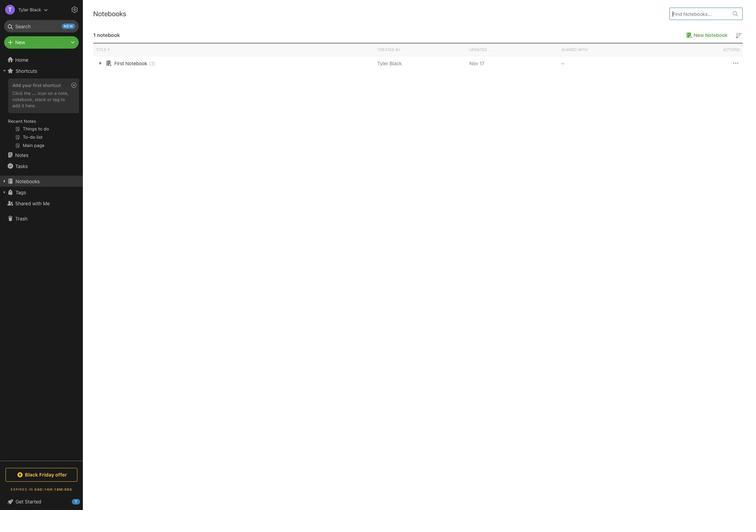 Task type: vqa. For each thing, say whether or not it's contained in the screenshot.
for to the right
no



Task type: describe. For each thing, give the bounding box(es) containing it.
black inside popup button
[[25, 472, 38, 478]]

)
[[154, 60, 156, 66]]

tags
[[16, 189, 26, 195]]

notes inside 'group'
[[24, 118, 36, 124]]

black friday offer
[[25, 472, 67, 478]]

1 vertical spatial notes
[[15, 152, 28, 158]]

notebook for new
[[706, 32, 728, 38]]

to
[[61, 97, 65, 102]]

created by button
[[375, 44, 467, 56]]

group containing add your first shortcut
[[0, 76, 83, 152]]

shared
[[15, 201, 31, 206]]

tag
[[53, 97, 60, 102]]

sort options image
[[735, 31, 743, 40]]

0 vertical spatial notebooks
[[93, 10, 126, 18]]

black inside field
[[30, 7, 41, 12]]

shortcuts button
[[0, 65, 83, 76]]

a
[[54, 90, 57, 96]]

expires in 04d:14h:18m:06s
[[11, 488, 72, 492]]

offer
[[55, 472, 67, 478]]

trash link
[[0, 213, 83, 224]]

click
[[12, 90, 23, 96]]

tags button
[[0, 187, 83, 198]]

created by
[[378, 47, 401, 52]]

home link
[[0, 54, 83, 65]]

Sort field
[[735, 31, 743, 40]]

shortcut
[[43, 83, 61, 88]]

in
[[29, 488, 33, 492]]

it
[[22, 103, 24, 108]]

new notebook button
[[684, 31, 728, 39]]

new search field
[[9, 20, 75, 32]]

new notebook
[[694, 32, 728, 38]]

title button
[[93, 44, 375, 56]]

Help and Learning task checklist field
[[0, 497, 83, 508]]

shared
[[562, 47, 577, 52]]

click the ...
[[12, 90, 37, 96]]

tree containing home
[[0, 54, 83, 461]]

black friday offer button
[[6, 468, 77, 482]]

3
[[151, 60, 154, 66]]

your
[[22, 83, 32, 88]]

settings image
[[70, 6, 79, 14]]

1
[[93, 32, 96, 38]]

shared with button
[[559, 44, 651, 56]]

...
[[32, 90, 37, 96]]

trash
[[15, 216, 28, 222]]

(
[[149, 60, 151, 66]]

get started
[[16, 499, 41, 505]]

04d:14h:18m:06s
[[34, 488, 72, 492]]

expand notebooks image
[[2, 179, 7, 184]]

actions button
[[651, 44, 743, 56]]

notebook,
[[12, 97, 33, 102]]

nov 17
[[470, 60, 485, 66]]



Task type: locate. For each thing, give the bounding box(es) containing it.
Account field
[[0, 3, 48, 17]]

created
[[378, 47, 395, 52]]

notebook for first
[[125, 60, 147, 66]]

tyler black up search text box
[[18, 7, 41, 12]]

notebooks element
[[83, 0, 753, 511]]

group
[[0, 76, 83, 152]]

0 horizontal spatial notebook
[[125, 60, 147, 66]]

1 vertical spatial black
[[390, 60, 402, 66]]

0 vertical spatial notes
[[24, 118, 36, 124]]

shared with me link
[[0, 198, 83, 209]]

tyler inside first notebook row
[[378, 60, 388, 66]]

notebooks link
[[0, 176, 83, 187]]

new for new
[[15, 39, 25, 45]]

first
[[114, 60, 124, 66]]

new
[[64, 24, 73, 28]]

shared with
[[562, 47, 588, 52]]

new inside button
[[694, 32, 704, 38]]

notebooks up notebook
[[93, 10, 126, 18]]

updated button
[[467, 44, 559, 56]]

tyler
[[18, 7, 29, 12], [378, 60, 388, 66]]

updated
[[470, 47, 487, 52]]

notebook
[[97, 32, 120, 38]]

black up the in
[[25, 472, 38, 478]]

more actions image
[[732, 59, 740, 67]]

new button
[[4, 36, 79, 49]]

stack
[[35, 97, 46, 102]]

tree
[[0, 54, 83, 461]]

0 horizontal spatial new
[[15, 39, 25, 45]]

notes
[[24, 118, 36, 124], [15, 152, 28, 158]]

add your first shortcut
[[12, 83, 61, 88]]

new up home
[[15, 39, 25, 45]]

tyler up search text box
[[18, 7, 29, 12]]

More actions field
[[732, 59, 740, 67]]

get
[[16, 499, 24, 505]]

notebook left the '('
[[125, 60, 147, 66]]

title
[[96, 47, 106, 52]]

notes up tasks
[[15, 152, 28, 158]]

1 horizontal spatial tyler
[[378, 60, 388, 66]]

0 horizontal spatial tyler black
[[18, 7, 41, 12]]

notes link
[[0, 150, 83, 161]]

1 vertical spatial notebooks
[[16, 178, 40, 184]]

recent
[[8, 118, 23, 124]]

me
[[43, 201, 50, 206]]

black down by
[[390, 60, 402, 66]]

started
[[25, 499, 41, 505]]

new up actions button
[[694, 32, 704, 38]]

black inside first notebook row
[[390, 60, 402, 66]]

add
[[12, 83, 21, 88]]

tyler black inside first notebook row
[[378, 60, 402, 66]]

Find Notebooks… text field
[[670, 8, 729, 20]]

1 vertical spatial tyler black
[[378, 60, 402, 66]]

1 horizontal spatial tyler black
[[378, 60, 402, 66]]

icon
[[38, 90, 47, 96]]

with
[[32, 201, 42, 206]]

0 horizontal spatial notebooks
[[16, 178, 40, 184]]

friday
[[39, 472, 54, 478]]

tyler black
[[18, 7, 41, 12], [378, 60, 402, 66]]

arrow image
[[96, 59, 104, 67]]

shared with me
[[15, 201, 50, 206]]

click to collapse image
[[80, 498, 85, 506]]

1 vertical spatial new
[[15, 39, 25, 45]]

notebooks up tags
[[16, 178, 40, 184]]

0 vertical spatial tyler black
[[18, 7, 41, 12]]

1 vertical spatial tyler
[[378, 60, 388, 66]]

1 notebook
[[93, 32, 120, 38]]

first notebook row
[[93, 56, 743, 70]]

notebooks inside tree
[[16, 178, 40, 184]]

here.
[[26, 103, 36, 108]]

Search text field
[[9, 20, 74, 32]]

first
[[33, 83, 42, 88]]

new inside popup button
[[15, 39, 25, 45]]

tyler inside field
[[18, 7, 29, 12]]

0 vertical spatial tyler
[[18, 7, 29, 12]]

black
[[30, 7, 41, 12], [390, 60, 402, 66], [25, 472, 38, 478]]

actions
[[723, 47, 740, 52]]

1 horizontal spatial new
[[694, 32, 704, 38]]

1 horizontal spatial notebooks
[[93, 10, 126, 18]]

icon on a note, notebook, stack or tag to add it here.
[[12, 90, 69, 108]]

tasks
[[15, 163, 28, 169]]

expand tags image
[[2, 190, 7, 195]]

notebook inside row
[[125, 60, 147, 66]]

add
[[12, 103, 20, 108]]

tasks button
[[0, 161, 83, 172]]

notebook up actions
[[706, 32, 728, 38]]

first notebook ( 3 )
[[114, 60, 156, 66]]

0 vertical spatial black
[[30, 7, 41, 12]]

7
[[75, 500, 77, 504]]

0 vertical spatial new
[[694, 32, 704, 38]]

notebook
[[706, 32, 728, 38], [125, 60, 147, 66]]

on
[[48, 90, 53, 96]]

black up search text box
[[30, 7, 41, 12]]

notebooks
[[93, 10, 126, 18], [16, 178, 40, 184]]

tyler down created
[[378, 60, 388, 66]]

expires
[[11, 488, 27, 492]]

tyler black down created by
[[378, 60, 402, 66]]

with
[[578, 47, 588, 52]]

0 horizontal spatial tyler
[[18, 7, 29, 12]]

0 vertical spatial notebook
[[706, 32, 728, 38]]

1 horizontal spatial notebook
[[706, 32, 728, 38]]

notes right recent
[[24, 118, 36, 124]]

or
[[47, 97, 52, 102]]

recent notes
[[8, 118, 36, 124]]

new
[[694, 32, 704, 38], [15, 39, 25, 45]]

17
[[480, 60, 485, 66]]

new for new notebook
[[694, 32, 704, 38]]

home
[[15, 57, 28, 63]]

note,
[[58, 90, 69, 96]]

shortcuts
[[16, 68, 37, 74]]

the
[[24, 90, 31, 96]]

by
[[396, 47, 401, 52]]

2 vertical spatial black
[[25, 472, 38, 478]]

nov
[[470, 60, 478, 66]]

notebook inside button
[[706, 32, 728, 38]]

–
[[562, 60, 564, 66]]

1 vertical spatial notebook
[[125, 60, 147, 66]]

tyler black inside the tyler black field
[[18, 7, 41, 12]]



